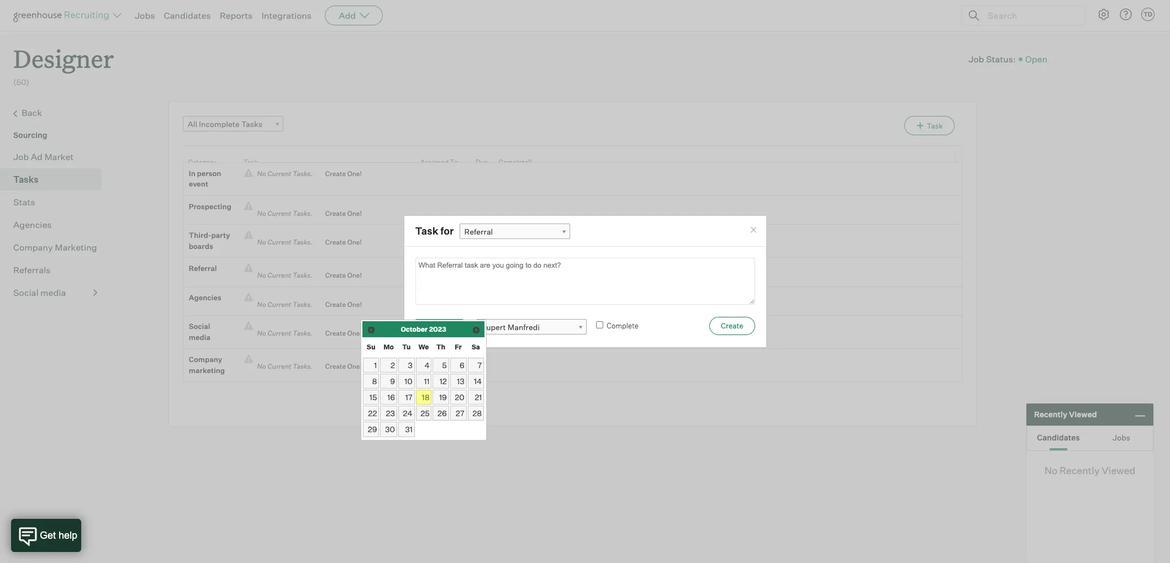 Task type: locate. For each thing, give the bounding box(es) containing it.
1 current from the top
[[268, 170, 291, 178]]

candidates down recently viewed
[[1038, 433, 1080, 442]]

no current tasks. for prospecting
[[253, 209, 317, 218]]

7 link
[[468, 358, 484, 373]]

create one! link for in person event
[[317, 168, 362, 179]]

back link
[[13, 106, 97, 120]]

7 create one! from the top
[[325, 363, 362, 371]]

6 one! from the top
[[347, 330, 362, 338]]

6 create from the top
[[325, 330, 346, 338]]

1 vertical spatial task
[[244, 158, 258, 166]]

td
[[1144, 11, 1153, 18]]

Search text field
[[985, 7, 1075, 23]]

0 horizontal spatial media
[[40, 287, 66, 298]]

6 current from the top
[[268, 330, 291, 338]]

tasks. for in person event
[[293, 170, 313, 178]]

0 vertical spatial company
[[13, 242, 53, 253]]

4 create one! from the top
[[325, 271, 362, 280]]

rupert manfredi
[[481, 323, 540, 332]]

no for company marketing
[[257, 363, 266, 371]]

0 horizontal spatial company
[[13, 242, 53, 253]]

all incomplete tasks
[[188, 119, 263, 129]]

1 horizontal spatial company
[[189, 355, 222, 364]]

3 no current tasks. from the top
[[253, 238, 317, 247]]

company inside the company marketing
[[189, 355, 222, 364]]

tasks.
[[293, 170, 313, 178], [293, 209, 313, 218], [293, 238, 313, 247], [293, 271, 313, 280], [293, 301, 313, 309], [293, 330, 313, 338], [293, 363, 313, 371]]

25 link
[[416, 406, 432, 421]]

0 horizontal spatial job
[[13, 151, 29, 162]]

29
[[368, 425, 377, 435]]

1 vertical spatial media
[[189, 333, 211, 342]]

20 link
[[450, 390, 467, 405]]

8
[[372, 377, 377, 386]]

26
[[438, 409, 447, 418]]

create one! link for social media
[[317, 328, 362, 339]]

1 horizontal spatial referral
[[465, 227, 493, 236]]

4 tasks. from the top
[[293, 271, 313, 280]]

15
[[370, 393, 377, 402]]

create for referral
[[325, 271, 346, 280]]

event
[[189, 180, 208, 189]]

21 link
[[468, 390, 484, 405]]

0 horizontal spatial candidates
[[164, 10, 211, 21]]

0 horizontal spatial tasks
[[13, 174, 39, 185]]

no current tasks.
[[253, 170, 317, 178], [253, 209, 317, 218], [253, 238, 317, 247], [253, 271, 317, 280], [253, 301, 317, 309], [253, 330, 317, 338], [253, 363, 317, 371]]

3 tasks. from the top
[[293, 238, 313, 247]]

1 horizontal spatial candidates
[[1038, 433, 1080, 442]]

1 vertical spatial tasks
[[13, 174, 39, 185]]

marketing
[[189, 366, 225, 375]]

1 vertical spatial agencies
[[189, 293, 221, 302]]

4
[[425, 361, 430, 370]]

tasks. for agencies
[[293, 301, 313, 309]]

3 one! from the top
[[347, 238, 362, 247]]

0 vertical spatial candidates
[[164, 10, 211, 21]]

company marketing link
[[13, 241, 97, 254]]

4 create from the top
[[325, 271, 346, 280]]

tasks
[[241, 119, 263, 129], [13, 174, 39, 185]]

incomplete
[[199, 119, 240, 129]]

1 tasks. from the top
[[293, 170, 313, 178]]

Complete checkbox
[[597, 322, 604, 329]]

1 create one! link from the top
[[317, 168, 362, 179]]

greenhouse recruiting image
[[13, 9, 113, 22]]

2 current from the top
[[268, 209, 291, 218]]

no for referral
[[257, 271, 266, 280]]

2 create from the top
[[325, 209, 346, 218]]

1 horizontal spatial job
[[969, 53, 985, 64]]

for
[[441, 225, 454, 237]]

7 tasks. from the top
[[293, 363, 313, 371]]

1 horizontal spatial social
[[189, 322, 210, 331]]

marketing
[[55, 242, 97, 253]]

3 link
[[398, 358, 415, 373]]

sourcing
[[13, 130, 47, 140]]

create one! link for company marketing
[[317, 362, 362, 372]]

3 current from the top
[[268, 238, 291, 247]]

referral right 'for'
[[465, 227, 493, 236]]

26 link
[[433, 406, 449, 421]]

company up the referrals
[[13, 242, 53, 253]]

boards
[[189, 242, 213, 251]]

1 horizontal spatial tasks
[[241, 119, 263, 129]]

create one! link for referral
[[317, 270, 362, 281]]

create for in person event
[[325, 170, 346, 178]]

0 horizontal spatial viewed
[[1069, 410, 1097, 420]]

4 no current tasks. from the top
[[253, 271, 317, 280]]

7 create from the top
[[325, 363, 346, 371]]

no for social media
[[257, 330, 266, 338]]

no current tasks. for social media
[[253, 330, 317, 338]]

social down the referrals
[[13, 287, 38, 298]]

30
[[385, 425, 395, 435]]

referrals link
[[13, 263, 97, 277]]

recently viewed
[[1035, 410, 1097, 420]]

task for sourcing
[[927, 121, 943, 130]]

6 tasks. from the top
[[293, 330, 313, 338]]

media down referrals link
[[40, 287, 66, 298]]

current for agencies
[[268, 301, 291, 309]]

11 link
[[416, 374, 432, 389]]

7 current from the top
[[268, 363, 291, 371]]

configure image
[[1098, 8, 1111, 21]]

3 create one! link from the top
[[317, 237, 362, 248]]

fr
[[455, 343, 462, 352]]

3 create from the top
[[325, 238, 346, 247]]

we
[[419, 343, 429, 352]]

1 horizontal spatial social media
[[189, 322, 211, 342]]

12 link
[[433, 374, 449, 389]]

tasks up stats
[[13, 174, 39, 185]]

0 vertical spatial social media
[[13, 287, 66, 298]]

4 create one! link from the top
[[317, 270, 362, 281]]

create one! for in person event
[[325, 170, 362, 178]]

1 horizontal spatial media
[[189, 333, 211, 342]]

7 one! from the top
[[347, 363, 362, 371]]

1 vertical spatial company
[[189, 355, 222, 364]]

2 one! from the top
[[347, 209, 362, 218]]

job for job ad market
[[13, 151, 29, 162]]

1
[[374, 361, 377, 370]]

reports link
[[220, 10, 253, 21]]

candidates
[[164, 10, 211, 21], [1038, 433, 1080, 442]]

5 current from the top
[[268, 301, 291, 309]]

agencies down boards
[[189, 293, 221, 302]]

current for prospecting
[[268, 209, 291, 218]]

social media link
[[13, 286, 97, 299]]

media up the company marketing
[[189, 333, 211, 342]]

5 create one! from the top
[[325, 301, 362, 309]]

reports
[[220, 10, 253, 21]]

task
[[927, 121, 943, 130], [244, 158, 258, 166], [415, 225, 439, 237]]

social media
[[13, 287, 66, 298], [189, 322, 211, 342]]

0 horizontal spatial task
[[244, 158, 258, 166]]

create for social media
[[325, 330, 346, 338]]

0 vertical spatial job
[[969, 53, 985, 64]]

tasks. for company marketing
[[293, 363, 313, 371]]

one!
[[347, 170, 362, 178], [347, 209, 362, 218], [347, 238, 362, 247], [347, 271, 362, 280], [347, 301, 362, 309], [347, 330, 362, 338], [347, 363, 362, 371]]

no recently viewed
[[1045, 465, 1136, 477]]

3 create one! from the top
[[325, 238, 362, 247]]

22 link
[[363, 406, 379, 421]]

company for company marketing
[[189, 355, 222, 364]]

create for third-party boards
[[325, 238, 346, 247]]

0 vertical spatial social
[[13, 287, 38, 298]]

ad
[[31, 151, 43, 162]]

1 one! from the top
[[347, 170, 362, 178]]

1 vertical spatial candidates
[[1038, 433, 1080, 442]]

2 tasks. from the top
[[293, 209, 313, 218]]

12
[[440, 377, 447, 386]]

5 one! from the top
[[347, 301, 362, 309]]

company up 'marketing'
[[189, 355, 222, 364]]

2 create one! link from the top
[[317, 208, 362, 219]]

1 link
[[363, 358, 379, 373]]

None submit
[[710, 317, 755, 335]]

16
[[388, 393, 395, 402]]

1 create from the top
[[325, 170, 346, 178]]

0 horizontal spatial referral
[[189, 264, 217, 273]]

tasks. for third-party boards
[[293, 238, 313, 247]]

5 create from the top
[[325, 301, 346, 309]]

none submit inside task for 'dialog'
[[710, 317, 755, 335]]

0 horizontal spatial social media
[[13, 287, 66, 298]]

social up the company marketing
[[189, 322, 210, 331]]

5 create one! link from the top
[[317, 299, 362, 310]]

one! for referral
[[347, 271, 362, 280]]

1 horizontal spatial viewed
[[1102, 465, 1136, 477]]

2 no current tasks. from the top
[[253, 209, 317, 218]]

1 vertical spatial job
[[13, 151, 29, 162]]

2 vertical spatial task
[[415, 225, 439, 237]]

candidates right 'jobs'
[[164, 10, 211, 21]]

1 no current tasks. from the top
[[253, 170, 317, 178]]

0 vertical spatial agencies
[[13, 219, 52, 230]]

4 current from the top
[[268, 271, 291, 280]]

tasks right incomplete
[[241, 119, 263, 129]]

7 create one! link from the top
[[317, 362, 362, 372]]

task for dialog
[[404, 216, 767, 348]]

td button
[[1142, 8, 1155, 21]]

2
[[391, 361, 395, 370]]

4 link
[[416, 358, 432, 373]]

complete?
[[499, 158, 532, 166]]

2 create one! from the top
[[325, 209, 362, 218]]

create one! for referral
[[325, 271, 362, 280]]

6 create one! link from the top
[[317, 328, 362, 339]]

add button
[[325, 6, 383, 25]]

social media up the company marketing
[[189, 322, 211, 342]]

1 vertical spatial social
[[189, 322, 210, 331]]

party
[[211, 231, 230, 240]]

0 vertical spatial viewed
[[1069, 410, 1097, 420]]

1 create one! from the top
[[325, 170, 362, 178]]

2 horizontal spatial task
[[927, 121, 943, 130]]

6 no current tasks. from the top
[[253, 330, 317, 338]]

1 horizontal spatial task
[[415, 225, 439, 237]]

social media down the referrals
[[13, 287, 66, 298]]

0 horizontal spatial social
[[13, 287, 38, 298]]

current for social media
[[268, 330, 291, 338]]

mo
[[384, 343, 394, 352]]

7 no current tasks. from the top
[[253, 363, 317, 371]]

0 horizontal spatial agencies
[[13, 219, 52, 230]]

0 vertical spatial task
[[927, 121, 943, 130]]

job left status:
[[969, 53, 985, 64]]

back
[[22, 107, 42, 118]]

4 one! from the top
[[347, 271, 362, 280]]

1 vertical spatial referral
[[189, 264, 217, 273]]

5 no current tasks. from the top
[[253, 301, 317, 309]]

agencies down stats
[[13, 219, 52, 230]]

close image
[[749, 226, 758, 235]]

stats link
[[13, 195, 97, 209]]

5
[[442, 361, 447, 370]]

0 vertical spatial referral
[[465, 227, 493, 236]]

no current tasks. for in person event
[[253, 170, 317, 178]]

create
[[325, 170, 346, 178], [325, 209, 346, 218], [325, 238, 346, 247], [325, 271, 346, 280], [325, 301, 346, 309], [325, 330, 346, 338], [325, 363, 346, 371]]

designer link
[[13, 31, 114, 77]]

social
[[13, 287, 38, 298], [189, 322, 210, 331]]

6 create one! from the top
[[325, 330, 362, 338]]

18
[[422, 393, 430, 402]]

21
[[475, 393, 482, 402]]

job left the ad
[[13, 151, 29, 162]]

5 tasks. from the top
[[293, 301, 313, 309]]

23 link
[[380, 406, 397, 421]]

no for agencies
[[257, 301, 266, 309]]

23
[[386, 409, 395, 418]]

create one! for prospecting
[[325, 209, 362, 218]]

referral down boards
[[189, 264, 217, 273]]



Task type: describe. For each thing, give the bounding box(es) containing it.
tasks link
[[13, 173, 97, 186]]

no current tasks. for company marketing
[[253, 363, 317, 371]]

open
[[1026, 53, 1048, 64]]

all
[[188, 119, 197, 129]]

18 link
[[416, 390, 432, 405]]

social inside social media link
[[13, 287, 38, 298]]

30 link
[[380, 422, 397, 437]]

third-party boards
[[189, 231, 230, 251]]

25
[[421, 409, 430, 418]]

create one! link for agencies
[[317, 299, 362, 310]]

create for prospecting
[[325, 209, 346, 218]]

Due Date text field
[[415, 319, 463, 334]]

15 link
[[363, 390, 379, 405]]

social inside social media
[[189, 322, 210, 331]]

current for company marketing
[[268, 363, 291, 371]]

referral link
[[460, 224, 570, 240]]

24
[[403, 409, 413, 418]]

job ad market link
[[13, 150, 97, 163]]

13 link
[[450, 374, 467, 389]]

24 link
[[398, 406, 415, 421]]

one! for in person event
[[347, 170, 362, 178]]

6
[[460, 361, 465, 370]]

19
[[439, 393, 447, 402]]

2 link
[[380, 358, 397, 373]]

referral inside task for 'dialog'
[[465, 227, 493, 236]]

current for referral
[[268, 271, 291, 280]]

11
[[424, 377, 430, 386]]

19 link
[[433, 390, 449, 405]]

october
[[401, 325, 428, 334]]

no for in person event
[[257, 170, 266, 178]]

rupert
[[481, 323, 506, 332]]

tasks. for social media
[[293, 330, 313, 338]]

no current tasks. for referral
[[253, 271, 317, 280]]

jobs
[[135, 10, 155, 21]]

designer
[[13, 42, 114, 75]]

one! for third-party boards
[[347, 238, 362, 247]]

9 link
[[380, 374, 397, 389]]

3
[[408, 361, 413, 370]]

in person event
[[189, 169, 221, 189]]

current for third-party boards
[[268, 238, 291, 247]]

31 link
[[398, 422, 415, 437]]

10
[[405, 377, 413, 386]]

29 link
[[363, 422, 379, 437]]

22
[[368, 409, 377, 418]]

2023
[[429, 325, 446, 334]]

job for job status:
[[969, 53, 985, 64]]

person
[[197, 169, 221, 178]]

1 vertical spatial viewed
[[1102, 465, 1136, 477]]

one! for agencies
[[347, 301, 362, 309]]

current for in person event
[[268, 170, 291, 178]]

6 link
[[450, 358, 467, 373]]

agencies inside "link"
[[13, 219, 52, 230]]

17 link
[[398, 390, 415, 405]]

job status:
[[969, 53, 1016, 64]]

create one! for social media
[[325, 330, 362, 338]]

20
[[455, 393, 465, 402]]

manfredi
[[508, 323, 540, 332]]

task for
[[415, 225, 454, 237]]

28 link
[[468, 406, 484, 421]]

category
[[188, 158, 216, 166]]

company marketing
[[189, 355, 225, 375]]

(50)
[[13, 77, 29, 87]]

create one! for agencies
[[325, 301, 362, 309]]

27
[[456, 409, 465, 418]]

complete
[[607, 322, 639, 330]]

no for third-party boards
[[257, 238, 266, 247]]

create one! link for prospecting
[[317, 208, 362, 219]]

th
[[437, 343, 446, 352]]

10 link
[[398, 374, 415, 389]]

task for task
[[244, 158, 258, 166]]

candidates link
[[164, 10, 211, 21]]

create for company marketing
[[325, 363, 346, 371]]

agencies link
[[13, 218, 97, 231]]

company marketing
[[13, 242, 97, 253]]

task inside 'dialog'
[[415, 225, 439, 237]]

market
[[44, 151, 74, 162]]

7
[[478, 361, 482, 370]]

31
[[405, 425, 413, 435]]

tasks. for prospecting
[[293, 209, 313, 218]]

all incomplete tasks link
[[183, 116, 283, 132]]

one! for social media
[[347, 330, 362, 338]]

tasks. for referral
[[293, 271, 313, 280]]

14
[[474, 377, 482, 386]]

16 link
[[380, 390, 397, 405]]

jobs link
[[135, 10, 155, 21]]

0 vertical spatial recently
[[1035, 410, 1068, 420]]

create one! for third-party boards
[[325, 238, 362, 247]]

su
[[367, 343, 376, 352]]

9
[[390, 377, 395, 386]]

prospecting
[[189, 202, 231, 211]]

1 vertical spatial social media
[[189, 322, 211, 342]]

tu
[[402, 343, 411, 352]]

create for agencies
[[325, 301, 346, 309]]

create one! for company marketing
[[325, 363, 362, 371]]

28
[[473, 409, 482, 418]]

referrals
[[13, 265, 51, 276]]

in
[[189, 169, 196, 178]]

status:
[[987, 53, 1016, 64]]

27 link
[[450, 406, 467, 421]]

5 link
[[433, 358, 449, 373]]

rupert manfredi link
[[476, 319, 587, 335]]

no current tasks. for agencies
[[253, 301, 317, 309]]

What Referral task are you going to do next? text field
[[415, 258, 755, 305]]

no for prospecting
[[257, 209, 266, 218]]

1 vertical spatial recently
[[1060, 465, 1100, 477]]

create one! link for third-party boards
[[317, 237, 362, 248]]

13
[[457, 377, 465, 386]]

assigned to
[[421, 158, 458, 166]]

0 vertical spatial media
[[40, 287, 66, 298]]

tasks inside "link"
[[13, 174, 39, 185]]

one! for prospecting
[[347, 209, 362, 218]]

no current tasks. for third-party boards
[[253, 238, 317, 247]]

integrations link
[[262, 10, 312, 21]]

1 horizontal spatial agencies
[[189, 293, 221, 302]]

company for company marketing
[[13, 242, 53, 253]]

8 link
[[363, 374, 379, 389]]

one! for company marketing
[[347, 363, 362, 371]]

0 vertical spatial tasks
[[241, 119, 263, 129]]



Task type: vqa. For each thing, say whether or not it's contained in the screenshot.
Complete
yes



